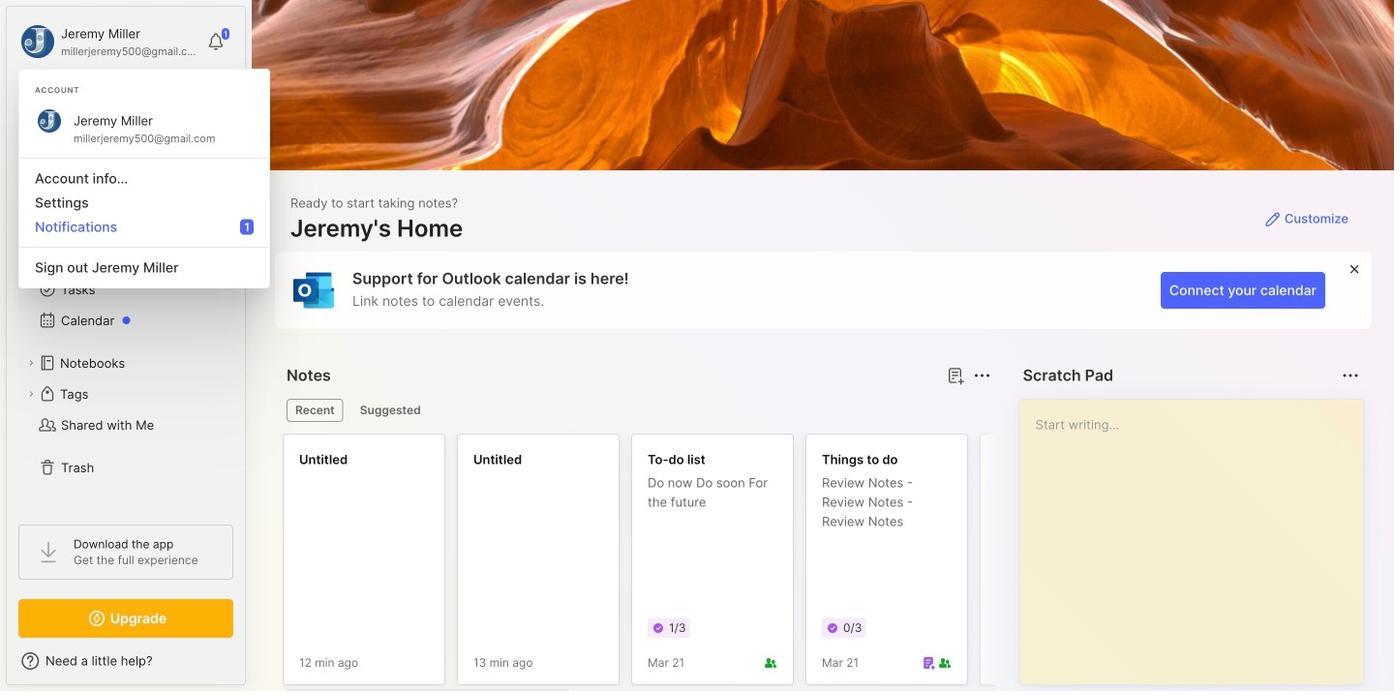 Task type: vqa. For each thing, say whether or not it's contained in the screenshot.
Account related to Account info…
no



Task type: locate. For each thing, give the bounding box(es) containing it.
row group
[[283, 434, 1395, 692]]

main element
[[0, 0, 252, 692]]

none search field inside 'main' element
[[53, 96, 208, 119]]

None search field
[[53, 96, 208, 119]]

expand notebooks image
[[25, 357, 37, 369]]

tab
[[287, 399, 344, 422], [351, 399, 430, 422]]

tree
[[7, 189, 245, 507]]

Account field
[[18, 22, 198, 61]]

1 horizontal spatial tab
[[351, 399, 430, 422]]

Start writing… text field
[[1036, 400, 1363, 669]]

tab list
[[287, 399, 989, 422]]

0 horizontal spatial tab
[[287, 399, 344, 422]]

2 tab from the left
[[351, 399, 430, 422]]

1 tab from the left
[[287, 399, 344, 422]]

Search text field
[[53, 99, 208, 117]]



Task type: describe. For each thing, give the bounding box(es) containing it.
expand tags image
[[25, 388, 37, 400]]

dropdown list menu
[[19, 150, 269, 280]]

click to collapse image
[[245, 656, 259, 679]]

tree inside 'main' element
[[7, 189, 245, 507]]

WHAT'S NEW field
[[7, 646, 245, 677]]



